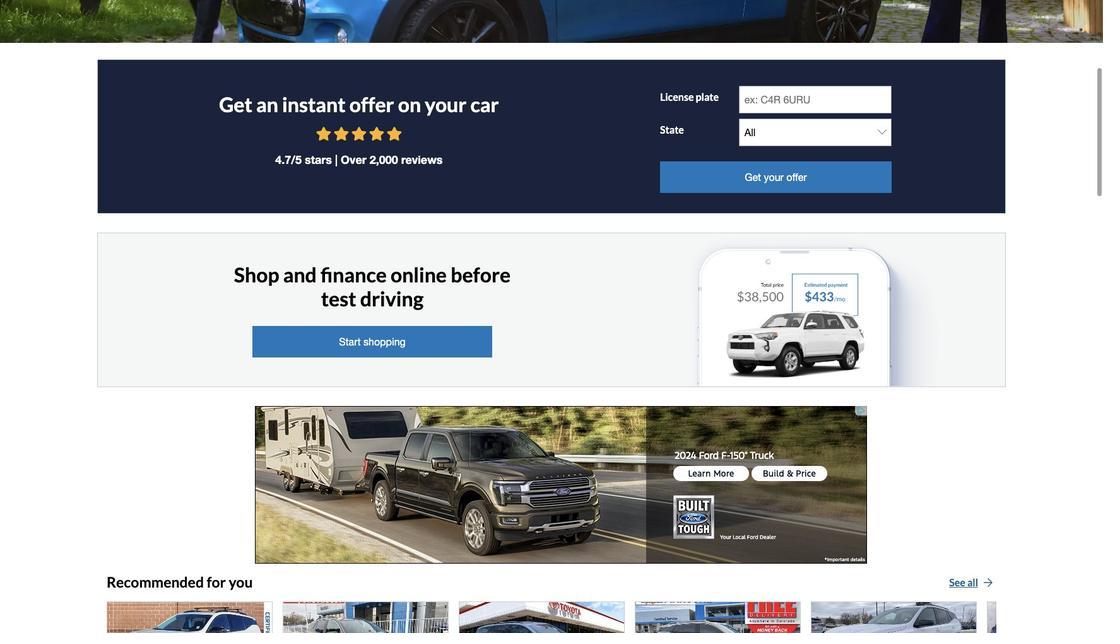 Task type: vqa. For each thing, say whether or not it's contained in the screenshot.
get your offer
yes



Task type: describe. For each thing, give the bounding box(es) containing it.
car
[[471, 92, 499, 117]]

start
[[339, 336, 361, 348]]

see all image
[[983, 578, 993, 588]]

2022 gmc terrain sle awd image
[[283, 603, 448, 634]]

plate
[[696, 91, 719, 103]]

get for get an instant offer on your car
[[219, 92, 252, 117]]

get an instant offer on your car
[[219, 92, 499, 117]]

offer inside get your offer button
[[787, 172, 807, 183]]

on
[[398, 92, 421, 117]]

4.7/5 stars | over 2,000 reviews
[[275, 153, 443, 166]]

instant
[[282, 92, 346, 117]]

see
[[949, 577, 966, 589]]

start shopping button
[[252, 326, 492, 358]]

start shopping
[[339, 336, 406, 348]]

recommended
[[107, 574, 204, 592]]

all
[[967, 577, 978, 589]]

|
[[335, 153, 338, 166]]

get for get your offer
[[745, 172, 761, 183]]

test
[[321, 286, 356, 311]]

recommended for you
[[107, 574, 253, 592]]

get your offer
[[745, 172, 807, 183]]



Task type: locate. For each thing, give the bounding box(es) containing it.
see all link
[[946, 574, 997, 592]]

2018 gmc terrain slt awd image
[[636, 603, 800, 634]]

2,000
[[370, 153, 398, 166]]

stars
[[305, 153, 332, 166]]

and
[[283, 262, 317, 287]]

1 horizontal spatial get
[[745, 172, 761, 183]]

driving
[[360, 286, 424, 311]]

2020 gmc terrain slt awd image
[[107, 603, 272, 634]]

0 horizontal spatial your
[[425, 92, 467, 117]]

for
[[207, 574, 226, 592]]

4.7/5
[[275, 153, 302, 166]]

1 horizontal spatial your
[[764, 172, 784, 183]]

1 vertical spatial get
[[745, 172, 761, 183]]

1 vertical spatial your
[[764, 172, 784, 183]]

2022 gmc terrain slt awd image
[[988, 603, 1103, 634]]

before
[[451, 262, 511, 287]]

1 vertical spatial offer
[[787, 172, 807, 183]]

see all
[[949, 577, 978, 589]]

an
[[256, 92, 278, 117]]

license
[[660, 91, 694, 103]]

over
[[341, 153, 367, 166]]

reviews
[[401, 153, 443, 166]]

2022 gmc terrain at4 awd image
[[459, 603, 624, 634]]

your
[[425, 92, 467, 117], [764, 172, 784, 183]]

shop
[[234, 262, 279, 287]]

you
[[229, 574, 253, 592]]

online
[[391, 262, 447, 287]]

get your offer button
[[660, 161, 892, 193]]

state
[[660, 124, 684, 136]]

shopping
[[364, 336, 406, 348]]

license plate
[[660, 91, 719, 103]]

get inside button
[[745, 172, 761, 183]]

advertisement element
[[255, 407, 867, 564]]

shop and finance online before test driving
[[234, 262, 511, 311]]

finance
[[321, 262, 387, 287]]

get
[[219, 92, 252, 117], [745, 172, 761, 183]]

License plate field
[[739, 86, 892, 113]]

offer
[[350, 92, 394, 117], [787, 172, 807, 183]]

0 vertical spatial offer
[[350, 92, 394, 117]]

0 horizontal spatial get
[[219, 92, 252, 117]]

1 horizontal spatial offer
[[787, 172, 807, 183]]

0 horizontal spatial offer
[[350, 92, 394, 117]]

0 vertical spatial your
[[425, 92, 467, 117]]

2021 gmc terrain slt awd image
[[812, 603, 976, 634]]

your inside button
[[764, 172, 784, 183]]

0 vertical spatial get
[[219, 92, 252, 117]]



